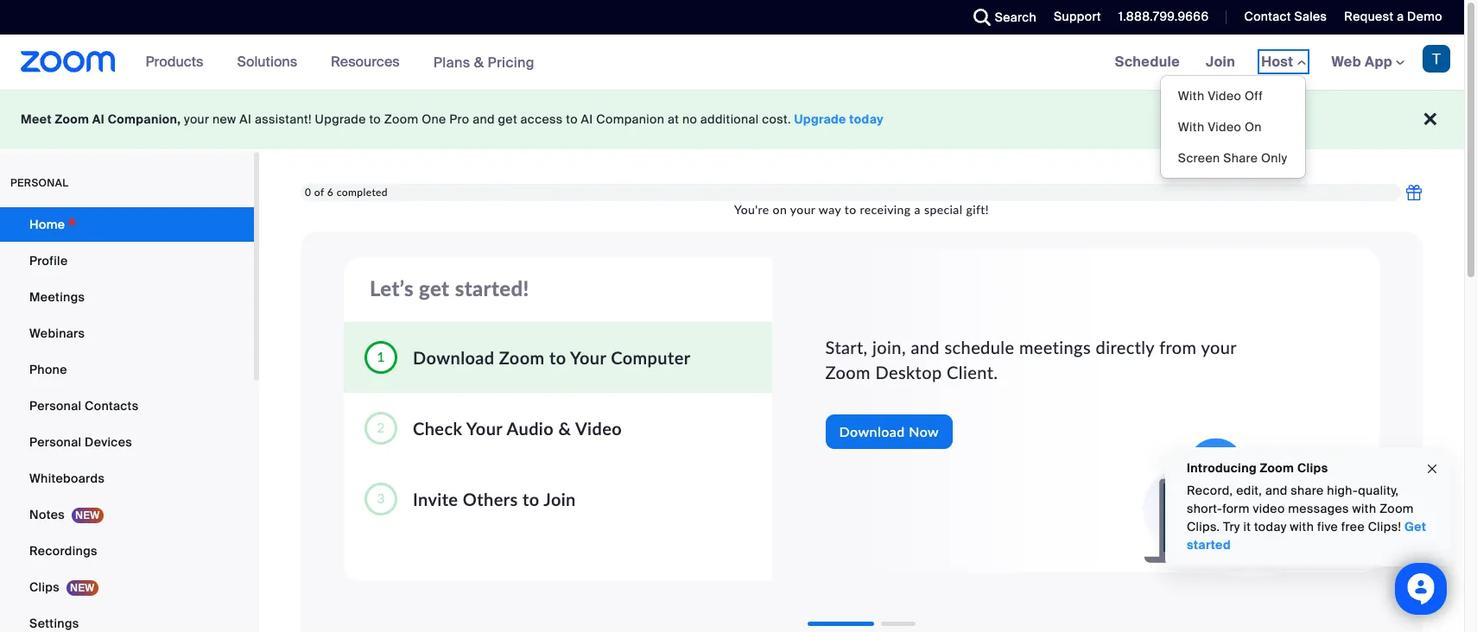 Task type: describe. For each thing, give the bounding box(es) containing it.
notes
[[29, 507, 65, 523]]

clips link
[[0, 570, 254, 605]]

contacts
[[85, 398, 139, 414]]

1 horizontal spatial &
[[559, 418, 571, 439]]

directly
[[1096, 337, 1155, 358]]

on
[[773, 202, 787, 217]]

settings link
[[0, 607, 254, 633]]

personal devices
[[29, 435, 132, 450]]

join link
[[1193, 35, 1249, 90]]

app
[[1365, 53, 1393, 71]]

get inside meet zoom ai companion, footer
[[498, 111, 517, 127]]

off
[[1245, 88, 1263, 104]]

pro
[[450, 111, 470, 127]]

and for start, join, and schedule meetings directly from your zoom desktop client.
[[911, 337, 940, 358]]

search button
[[961, 0, 1041, 35]]

assistant!
[[255, 111, 312, 127]]

let's get started!
[[370, 276, 529, 301]]

cost.
[[762, 111, 791, 127]]

check
[[413, 418, 463, 439]]

schedule link
[[1102, 35, 1193, 90]]

1 horizontal spatial clips
[[1298, 461, 1329, 476]]

2 vertical spatial video
[[575, 418, 622, 439]]

no
[[683, 111, 697, 127]]

profile
[[29, 253, 68, 269]]

solutions
[[237, 53, 297, 71]]

audio
[[507, 418, 554, 439]]

2 upgrade from the left
[[795, 111, 847, 127]]

today inside record, edit, and share high-quality, short-form video messages with zoom clips. try it today with five free clips!
[[1255, 519, 1287, 535]]

personal devices link
[[0, 425, 254, 460]]

zoom left one
[[384, 111, 419, 127]]

zoom up check your audio & video
[[499, 347, 545, 368]]

notes link
[[0, 498, 254, 532]]

invite
[[413, 489, 458, 509]]

others
[[463, 489, 518, 509]]

of
[[314, 186, 324, 199]]

pricing
[[488, 53, 535, 71]]

support
[[1054, 9, 1102, 24]]

plans & pricing
[[433, 53, 535, 71]]

share
[[1291, 483, 1324, 499]]

video
[[1253, 501, 1285, 517]]

web
[[1332, 53, 1362, 71]]

screen share only
[[1178, 150, 1288, 166]]

zoom right meet
[[55, 111, 89, 127]]

short-
[[1187, 501, 1223, 517]]

introducing zoom clips
[[1187, 461, 1329, 476]]

one
[[422, 111, 446, 127]]

zoom inside record, edit, and share high-quality, short-form video messages with zoom clips. try it today with five free clips!
[[1380, 501, 1414, 517]]

sales
[[1295, 9, 1328, 24]]

1
[[377, 348, 385, 365]]

high-
[[1328, 483, 1359, 499]]

resources button
[[331, 35, 408, 90]]

meetings link
[[0, 280, 254, 315]]

new
[[213, 111, 236, 127]]

download zoom to your computer
[[413, 347, 691, 368]]

profile picture image
[[1423, 45, 1451, 73]]

download now button
[[826, 415, 953, 449]]

zoom up the "edit,"
[[1260, 461, 1295, 476]]

profile link
[[0, 244, 254, 278]]

phone
[[29, 362, 67, 378]]

personal contacts link
[[0, 389, 254, 423]]

meetings
[[29, 289, 85, 305]]

join inside 'meetings' navigation
[[1206, 53, 1236, 71]]

at
[[668, 111, 679, 127]]

download for download zoom to your computer
[[413, 347, 495, 368]]

with video off
[[1178, 88, 1263, 104]]

products
[[146, 53, 203, 71]]

personal
[[10, 176, 69, 190]]

started
[[1187, 537, 1231, 553]]

settings
[[29, 616, 79, 632]]

demo
[[1408, 9, 1443, 24]]

recordings link
[[0, 534, 254, 569]]

personal for personal contacts
[[29, 398, 82, 414]]

clips inside clips link
[[29, 580, 60, 595]]

meet
[[21, 111, 52, 127]]

personal for personal devices
[[29, 435, 82, 450]]

schedule
[[945, 337, 1015, 358]]

schedule
[[1115, 53, 1180, 71]]

you're on your way to receiving a special gift!
[[735, 202, 989, 217]]

with for with video off
[[1178, 88, 1205, 104]]

download now
[[840, 424, 939, 440]]

to right way
[[845, 202, 857, 217]]

computer
[[611, 347, 691, 368]]

0 horizontal spatial join
[[544, 489, 576, 509]]

try
[[1224, 519, 1241, 535]]

record, edit, and share high-quality, short-form video messages with zoom clips. try it today with five free clips!
[[1187, 483, 1414, 535]]

product information navigation
[[133, 35, 548, 91]]

and inside meet zoom ai companion, footer
[[473, 111, 495, 127]]

screen
[[1178, 150, 1221, 166]]

way
[[819, 202, 841, 217]]

completed
[[337, 186, 388, 199]]

0 vertical spatial your
[[570, 347, 606, 368]]

you're
[[735, 202, 770, 217]]

whiteboards
[[29, 471, 105, 486]]

started!
[[455, 276, 529, 301]]

1 horizontal spatial a
[[1397, 9, 1404, 24]]

and for record, edit, and share high-quality, short-form video messages with zoom clips. try it today with five free clips!
[[1266, 483, 1288, 499]]

1 vertical spatial a
[[915, 202, 921, 217]]

share
[[1224, 150, 1258, 166]]

screen share only link
[[1161, 143, 1305, 174]]

record,
[[1187, 483, 1233, 499]]

with video off link
[[1161, 80, 1305, 111]]

2
[[377, 419, 385, 435]]

& inside product information navigation
[[474, 53, 484, 71]]

3 ai from the left
[[581, 111, 593, 127]]



Task type: vqa. For each thing, say whether or not it's contained in the screenshot.
TABS OF MEETING tab list
no



Task type: locate. For each thing, give the bounding box(es) containing it.
form
[[1223, 501, 1250, 517]]

access
[[521, 111, 563, 127]]

with up the screen
[[1178, 119, 1205, 135]]

0 of 6 completed
[[305, 186, 388, 199]]

personal contacts
[[29, 398, 139, 414]]

1 vertical spatial today
[[1255, 519, 1287, 535]]

personal up whiteboards
[[29, 435, 82, 450]]

a
[[1397, 9, 1404, 24], [915, 202, 921, 217]]

with inside with video off link
[[1178, 88, 1205, 104]]

desktop
[[876, 362, 942, 382]]

with for with video on
[[1178, 119, 1205, 135]]

0 vertical spatial your
[[184, 111, 209, 127]]

video for off
[[1208, 88, 1242, 104]]

and right the 'pro'
[[473, 111, 495, 127]]

1 vertical spatial download
[[840, 424, 905, 440]]

1 vertical spatial &
[[559, 418, 571, 439]]

0 horizontal spatial upgrade
[[315, 111, 366, 127]]

it
[[1244, 519, 1251, 535]]

today
[[850, 111, 884, 127], [1255, 519, 1287, 535]]

2 horizontal spatial ai
[[581, 111, 593, 127]]

to up audio
[[550, 347, 566, 368]]

download inside button
[[840, 424, 905, 440]]

on
[[1245, 119, 1262, 135]]

0 vertical spatial today
[[850, 111, 884, 127]]

gift!
[[966, 202, 989, 217]]

personal down phone
[[29, 398, 82, 414]]

with down the messages at the right bottom of page
[[1290, 519, 1314, 535]]

1 horizontal spatial your
[[790, 202, 816, 217]]

plans
[[433, 53, 471, 71]]

your left the computer
[[570, 347, 606, 368]]

0 vertical spatial and
[[473, 111, 495, 127]]

ai right new
[[240, 111, 252, 127]]

1 horizontal spatial your
[[570, 347, 606, 368]]

request a demo link
[[1332, 0, 1465, 35], [1345, 9, 1443, 24]]

close image
[[1426, 459, 1440, 479]]

0 horizontal spatial ai
[[92, 111, 105, 127]]

download down let's get started!
[[413, 347, 495, 368]]

download for download now
[[840, 424, 905, 440]]

video left the off
[[1208, 88, 1242, 104]]

0 vertical spatial &
[[474, 53, 484, 71]]

video right audio
[[575, 418, 622, 439]]

and up video
[[1266, 483, 1288, 499]]

products button
[[146, 35, 211, 90]]

home link
[[0, 207, 254, 242]]

get left access
[[498, 111, 517, 127]]

0 horizontal spatial your
[[466, 418, 503, 439]]

2 ai from the left
[[240, 111, 252, 127]]

0 vertical spatial a
[[1397, 9, 1404, 24]]

2 vertical spatial your
[[1202, 337, 1237, 358]]

personal inside personal devices link
[[29, 435, 82, 450]]

6
[[327, 186, 334, 199]]

0 vertical spatial video
[[1208, 88, 1242, 104]]

with up free
[[1353, 501, 1377, 517]]

from
[[1160, 337, 1197, 358]]

webinars link
[[0, 316, 254, 351]]

1 horizontal spatial and
[[911, 337, 940, 358]]

receiving
[[860, 202, 911, 217]]

1.888.799.9666 button
[[1106, 0, 1214, 35], [1119, 9, 1209, 24]]

&
[[474, 53, 484, 71], [559, 418, 571, 439]]

1 horizontal spatial get
[[498, 111, 517, 127]]

today inside meet zoom ai companion, footer
[[850, 111, 884, 127]]

request a demo
[[1345, 9, 1443, 24]]

1 vertical spatial your
[[466, 418, 503, 439]]

video
[[1208, 88, 1242, 104], [1208, 119, 1242, 135], [575, 418, 622, 439]]

0 horizontal spatial download
[[413, 347, 495, 368]]

your
[[184, 111, 209, 127], [790, 202, 816, 217], [1202, 337, 1237, 358]]

and inside start, join, and schedule meetings directly from your zoom desktop client.
[[911, 337, 940, 358]]

1 horizontal spatial with
[[1353, 501, 1377, 517]]

your right from
[[1202, 337, 1237, 358]]

free
[[1342, 519, 1365, 535]]

1 horizontal spatial today
[[1255, 519, 1287, 535]]

clips
[[1298, 461, 1329, 476], [29, 580, 60, 595]]

join up with video off
[[1206, 53, 1236, 71]]

upgrade today link
[[795, 111, 884, 127]]

and up desktop on the right
[[911, 337, 940, 358]]

1 horizontal spatial join
[[1206, 53, 1236, 71]]

special
[[925, 202, 963, 217]]

0
[[305, 186, 311, 199]]

meet zoom ai companion, your new ai assistant! upgrade to zoom one pro and get access to ai companion at no additional cost. upgrade today
[[21, 111, 884, 127]]

contact sales link
[[1232, 0, 1332, 35], [1245, 9, 1328, 24]]

your left audio
[[466, 418, 503, 439]]

zoom inside start, join, and schedule meetings directly from your zoom desktop client.
[[826, 362, 871, 382]]

your right on
[[790, 202, 816, 217]]

0 vertical spatial get
[[498, 111, 517, 127]]

clips up share
[[1298, 461, 1329, 476]]

banner
[[0, 35, 1465, 179]]

recordings
[[29, 544, 97, 559]]

introducing
[[1187, 461, 1257, 476]]

let's
[[370, 276, 414, 301]]

0 horizontal spatial clips
[[29, 580, 60, 595]]

join,
[[873, 337, 906, 358]]

zoom down start,
[[826, 362, 871, 382]]

host
[[1262, 53, 1297, 71]]

solutions button
[[237, 35, 305, 90]]

0 horizontal spatial a
[[915, 202, 921, 217]]

1 horizontal spatial download
[[840, 424, 905, 440]]

and inside record, edit, and share high-quality, short-form video messages with zoom clips. try it today with five free clips!
[[1266, 483, 1288, 499]]

0 vertical spatial clips
[[1298, 461, 1329, 476]]

0 horizontal spatial your
[[184, 111, 209, 127]]

video left on
[[1208, 119, 1242, 135]]

1 vertical spatial get
[[419, 276, 450, 301]]

personal menu menu
[[0, 207, 254, 633]]

zoom logo image
[[21, 51, 115, 73]]

1 vertical spatial personal
[[29, 435, 82, 450]]

host button
[[1262, 53, 1306, 71]]

upgrade down product information navigation at left
[[315, 111, 366, 127]]

& right plans
[[474, 53, 484, 71]]

1 vertical spatial with
[[1290, 519, 1314, 535]]

0 horizontal spatial get
[[419, 276, 450, 301]]

1 vertical spatial your
[[790, 202, 816, 217]]

ai left the "companion"
[[581, 111, 593, 127]]

only
[[1262, 150, 1288, 166]]

to right access
[[566, 111, 578, 127]]

with inside "with video on" link
[[1178, 119, 1205, 135]]

1 vertical spatial with
[[1178, 119, 1205, 135]]

upgrade right cost.
[[795, 111, 847, 127]]

0 horizontal spatial today
[[850, 111, 884, 127]]

with
[[1178, 88, 1205, 104], [1178, 119, 1205, 135]]

companion
[[596, 111, 665, 127]]

request
[[1345, 9, 1394, 24]]

1 personal from the top
[[29, 398, 82, 414]]

your inside start, join, and schedule meetings directly from your zoom desktop client.
[[1202, 337, 1237, 358]]

additional
[[701, 111, 759, 127]]

2 personal from the top
[[29, 435, 82, 450]]

0 vertical spatial download
[[413, 347, 495, 368]]

join right others
[[544, 489, 576, 509]]

search
[[995, 10, 1037, 25]]

banner containing products
[[0, 35, 1465, 179]]

1 vertical spatial video
[[1208, 119, 1242, 135]]

2 horizontal spatial and
[[1266, 483, 1288, 499]]

with video on
[[1178, 119, 1262, 135]]

a left the "demo" on the right of the page
[[1397, 9, 1404, 24]]

2 with from the top
[[1178, 119, 1205, 135]]

invite others to join
[[413, 489, 576, 509]]

1 upgrade from the left
[[315, 111, 366, 127]]

contact sales
[[1245, 9, 1328, 24]]

1 vertical spatial clips
[[29, 580, 60, 595]]

get right 'let's'
[[419, 276, 450, 301]]

whiteboards link
[[0, 461, 254, 496]]

your left new
[[184, 111, 209, 127]]

0 vertical spatial with
[[1178, 88, 1205, 104]]

0 horizontal spatial &
[[474, 53, 484, 71]]

zoom up clips!
[[1380, 501, 1414, 517]]

contact
[[1245, 9, 1292, 24]]

1 vertical spatial and
[[911, 337, 940, 358]]

a left special
[[915, 202, 921, 217]]

edit,
[[1237, 483, 1263, 499]]

your inside meet zoom ai companion, footer
[[184, 111, 209, 127]]

client.
[[947, 362, 998, 382]]

1 vertical spatial join
[[544, 489, 576, 509]]

0 vertical spatial with
[[1353, 501, 1377, 517]]

plans & pricing link
[[433, 53, 535, 71], [433, 53, 535, 71]]

phone link
[[0, 353, 254, 387]]

& right audio
[[559, 418, 571, 439]]

video for on
[[1208, 119, 1242, 135]]

0 vertical spatial personal
[[29, 398, 82, 414]]

meetings
[[1020, 337, 1091, 358]]

get started link
[[1187, 519, 1427, 553]]

with up with video on
[[1178, 88, 1205, 104]]

meetings navigation
[[1102, 35, 1465, 179]]

0 horizontal spatial and
[[473, 111, 495, 127]]

0 horizontal spatial with
[[1290, 519, 1314, 535]]

1 with from the top
[[1178, 88, 1205, 104]]

2 horizontal spatial your
[[1202, 337, 1237, 358]]

1 ai from the left
[[92, 111, 105, 127]]

0 vertical spatial join
[[1206, 53, 1236, 71]]

home
[[29, 217, 65, 232]]

support link
[[1041, 0, 1106, 35], [1054, 9, 1102, 24]]

with
[[1353, 501, 1377, 517], [1290, 519, 1314, 535]]

clips up settings
[[29, 580, 60, 595]]

get started
[[1187, 519, 1427, 553]]

get
[[1405, 519, 1427, 535]]

1 horizontal spatial ai
[[240, 111, 252, 127]]

clips!
[[1369, 519, 1402, 535]]

meet zoom ai companion, footer
[[0, 90, 1465, 149]]

download left now
[[840, 424, 905, 440]]

2 vertical spatial and
[[1266, 483, 1288, 499]]

companion,
[[108, 111, 181, 127]]

1 horizontal spatial upgrade
[[795, 111, 847, 127]]

and
[[473, 111, 495, 127], [911, 337, 940, 358], [1266, 483, 1288, 499]]

zoom
[[55, 111, 89, 127], [384, 111, 419, 127], [499, 347, 545, 368], [826, 362, 871, 382], [1260, 461, 1295, 476], [1380, 501, 1414, 517]]

to down resources dropdown button
[[369, 111, 381, 127]]

ai left companion, on the left of page
[[92, 111, 105, 127]]

personal inside personal contacts link
[[29, 398, 82, 414]]

to right others
[[523, 489, 540, 509]]



